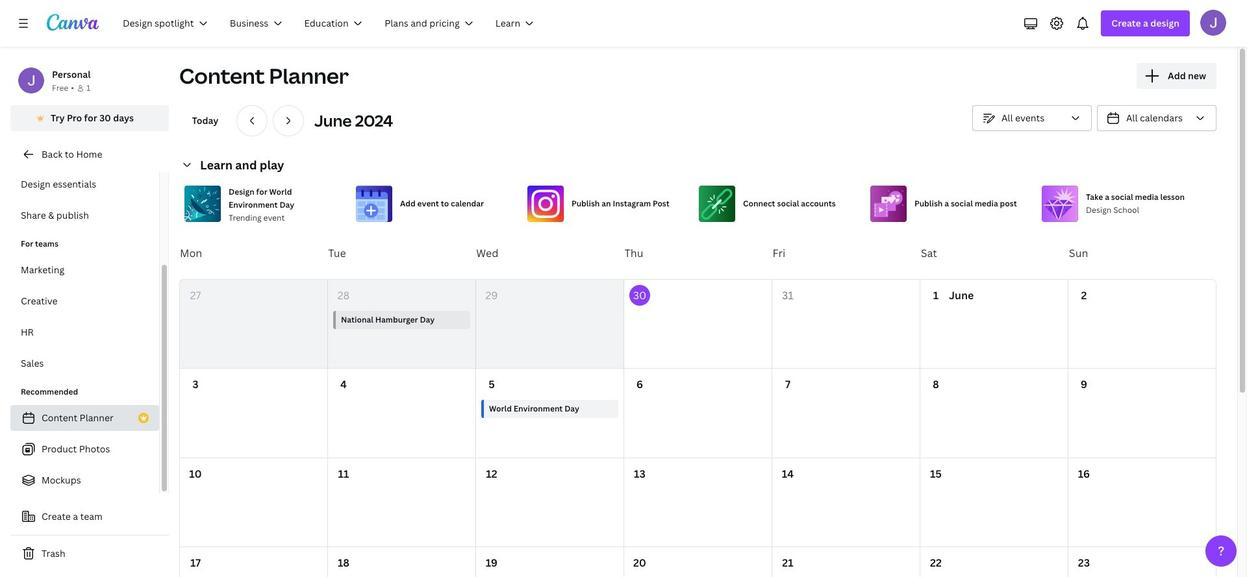 Task type: locate. For each thing, give the bounding box(es) containing it.
list
[[10, 47, 159, 229], [10, 257, 159, 377], [10, 405, 159, 494]]

saturday column header
[[921, 227, 1069, 279]]

friday column header
[[772, 227, 921, 279]]

2 list from the top
[[10, 257, 159, 377]]

row
[[179, 227, 1217, 279], [180, 280, 1216, 369], [180, 369, 1216, 459], [180, 459, 1216, 548], [180, 548, 1216, 578]]

jacob simon image
[[1201, 10, 1227, 36]]

3 list from the top
[[10, 405, 159, 494]]

wednesday column header
[[476, 227, 624, 279]]

1 vertical spatial list
[[10, 257, 159, 377]]

None button
[[973, 105, 1092, 131], [1097, 105, 1217, 131], [973, 105, 1092, 131], [1097, 105, 1217, 131]]

top level navigation element
[[114, 10, 548, 36]]

2 vertical spatial list
[[10, 405, 159, 494]]

0 vertical spatial list
[[10, 47, 159, 229]]



Task type: vqa. For each thing, say whether or not it's contained in the screenshot.
list to the middle
yes



Task type: describe. For each thing, give the bounding box(es) containing it.
1 list from the top
[[10, 47, 159, 229]]

monday column header
[[179, 227, 328, 279]]

tuesday column header
[[328, 227, 476, 279]]

sunday column header
[[1069, 227, 1217, 279]]

thursday column header
[[624, 227, 772, 279]]



